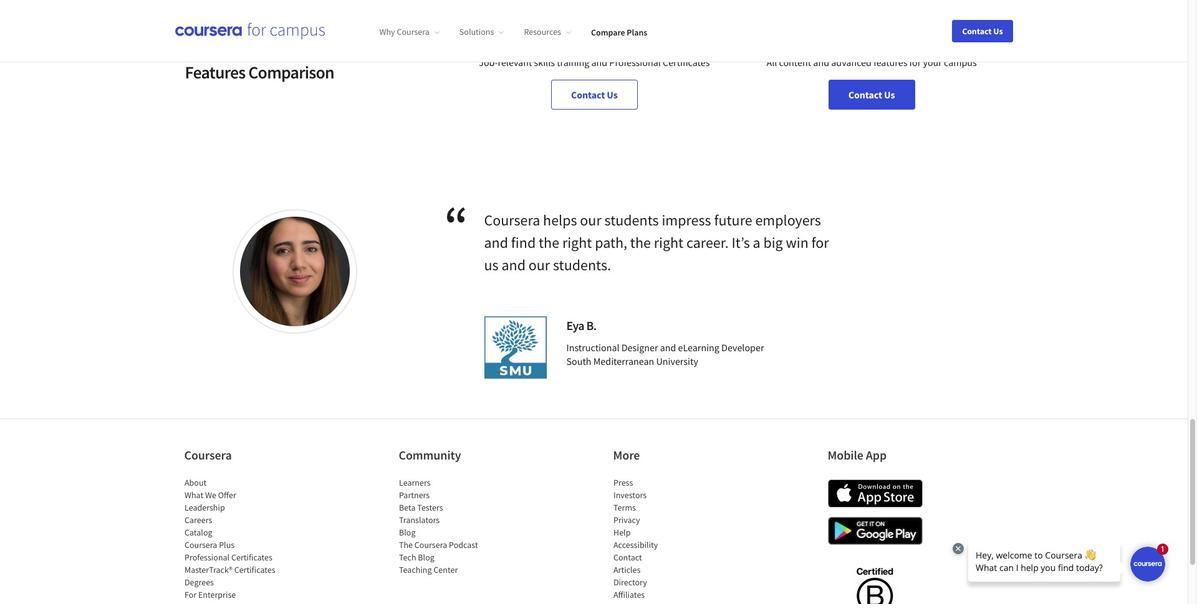 Task type: vqa. For each thing, say whether or not it's contained in the screenshot.
Accessibility
yes



Task type: describe. For each thing, give the bounding box(es) containing it.
offer
[[218, 490, 236, 501]]

degrees
[[184, 578, 214, 589]]

mobile app
[[828, 448, 887, 463]]

campus
[[944, 56, 977, 69]]

articles link
[[613, 565, 640, 576]]

list item for coursera
[[184, 602, 290, 605]]

catalog link
[[184, 528, 212, 539]]

coursera plus link
[[184, 540, 234, 551]]

more
[[613, 448, 640, 463]]

center
[[433, 565, 458, 576]]

2 contact us link from the left
[[829, 80, 915, 110]]

card
[[300, 64, 318, 76]]

1 contact us link from the left
[[551, 80, 638, 110]]

south
[[567, 355, 592, 368]]

why
[[380, 26, 395, 38]]

podcast
[[449, 540, 478, 551]]

features
[[185, 61, 245, 84]]

path,
[[595, 233, 627, 253]]

0 horizontal spatial us
[[607, 89, 618, 101]]

find
[[511, 233, 536, 253]]

future
[[714, 211, 753, 230]]

careers
[[184, 515, 212, 526]]

beta testers link
[[399, 503, 443, 514]]

careers link
[[184, 515, 212, 526]]

2 right from the left
[[654, 233, 684, 253]]

list for more
[[613, 477, 719, 605]]

2 the from the left
[[630, 233, 651, 253]]

1 vertical spatial certificates
[[231, 553, 272, 564]]

us inside button
[[994, 25, 1003, 36]]

mediterranean
[[594, 355, 654, 368]]

learners link
[[399, 478, 430, 489]]

contact inside contact us button
[[962, 25, 992, 36]]

directory link
[[613, 578, 647, 589]]

get it on google play image
[[828, 518, 923, 546]]

for enterprise link
[[184, 590, 236, 601]]

0 vertical spatial for
[[910, 56, 921, 69]]

articles
[[613, 565, 640, 576]]

students
[[605, 211, 659, 230]]

all content and advanced features for your campus
[[767, 56, 977, 69]]

skills
[[534, 56, 555, 69]]

coursera inside learners partners beta testers translators blog the coursera podcast tech blog teaching center
[[414, 540, 447, 551]]

press
[[613, 478, 633, 489]]

terms link
[[613, 503, 636, 514]]

1 horizontal spatial our
[[580, 211, 602, 230]]

directory
[[613, 578, 647, 589]]

developer
[[722, 342, 764, 354]]

your
[[923, 56, 942, 69]]

press investors terms privacy help accessibility contact articles directory affiliates
[[613, 478, 658, 601]]

and inside career academy job-relevant skills training and professional certificates
[[592, 56, 608, 69]]

coursera right why
[[397, 26, 430, 38]]

terms
[[613, 503, 636, 514]]

content
[[779, 56, 811, 69]]

coursera inside about what we offer leadership careers catalog coursera plus professional certificates mastertrack® certificates degrees for enterprise
[[184, 540, 217, 551]]

1 vertical spatial our
[[529, 256, 550, 275]]

plus
[[219, 540, 234, 551]]

advanced
[[831, 56, 872, 69]]

employers
[[756, 211, 821, 230]]

investors
[[613, 490, 647, 501]]

press link
[[613, 478, 633, 489]]

instructional designer and elearning developer south mediterranean university
[[567, 342, 764, 368]]

accessibility
[[613, 540, 658, 551]]

win
[[786, 233, 809, 253]]

certificates inside career academy job-relevant skills training and professional certificates
[[663, 56, 710, 69]]

leadership link
[[184, 503, 225, 514]]

and right us
[[502, 256, 526, 275]]

0 horizontal spatial contact us
[[571, 89, 618, 101]]

leadership
[[184, 503, 225, 514]]

coursera up about
[[184, 448, 232, 463]]

by
[[221, 64, 231, 76]]

compare plans link
[[591, 26, 648, 38]]

contact link
[[613, 553, 642, 564]]

why coursera link
[[380, 26, 440, 38]]

catalog
[[184, 528, 212, 539]]

and up us
[[484, 233, 508, 253]]

1 horizontal spatial us
[[884, 89, 895, 101]]

2 vertical spatial certificates
[[234, 565, 275, 576]]

instructional
[[567, 342, 620, 354]]

elearning
[[678, 342, 720, 354]]

relevant
[[498, 56, 532, 69]]

career academy job-relevant skills training and professional certificates
[[479, 32, 710, 69]]

partners
[[399, 490, 430, 501]]

1 horizontal spatial contact us
[[849, 89, 895, 101]]



Task type: locate. For each thing, give the bounding box(es) containing it.
academy
[[586, 32, 664, 57]]

the
[[399, 540, 413, 551]]

2 horizontal spatial contact us
[[962, 25, 1003, 36]]

us
[[994, 25, 1003, 36], [607, 89, 618, 101], [884, 89, 895, 101]]

professional certificates link
[[184, 553, 272, 564]]

list containing learners
[[399, 477, 505, 577]]

job-
[[479, 56, 498, 69]]

0 horizontal spatial list
[[184, 477, 290, 605]]

features comparison
[[185, 61, 334, 84]]

1 horizontal spatial list item
[[613, 602, 719, 605]]

resources
[[524, 26, 561, 38]]

our up path,
[[580, 211, 602, 230]]

mastertrack® certificates link
[[184, 565, 275, 576]]

2 horizontal spatial us
[[994, 25, 1003, 36]]

what
[[184, 490, 203, 501]]

2 list item from the left
[[613, 602, 719, 605]]

helps
[[543, 211, 577, 230]]

contact us button
[[952, 20, 1013, 42]]

tech blog link
[[399, 553, 434, 564]]

comparison
[[248, 61, 334, 84]]

contact down all content and advanced features for your campus
[[849, 89, 882, 101]]

for left your
[[910, 56, 921, 69]]

contact us up campus
[[962, 25, 1003, 36]]

eya b. image
[[240, 217, 350, 327]]

list containing about
[[184, 477, 290, 605]]

and inside "instructional designer and elearning developer south mediterranean university"
[[660, 342, 676, 354]]

learners
[[399, 478, 430, 489]]

solutions link
[[460, 26, 504, 38]]

0 horizontal spatial right
[[562, 233, 592, 253]]

0 vertical spatial our
[[580, 211, 602, 230]]

students.
[[553, 256, 611, 275]]

coursera inside 'coursera helps our students impress future employers and find the right path, the right career. it's a big win for us and our students.'
[[484, 211, 540, 230]]

1 horizontal spatial right
[[654, 233, 684, 253]]

resources link
[[524, 26, 571, 38]]

beta
[[399, 503, 415, 514]]

coursera helps our students impress future employers and find the right path, the right career. it's a big win for us and our students.
[[484, 211, 829, 275]]

career.
[[687, 233, 729, 253]]

0 vertical spatial blog
[[399, 528, 415, 539]]

features
[[874, 56, 908, 69]]

0 horizontal spatial blog
[[399, 528, 415, 539]]

mastertrack®
[[184, 565, 232, 576]]

all
[[767, 56, 777, 69]]

translators
[[399, 515, 439, 526]]

us
[[484, 256, 499, 275]]

south mediterranean university image
[[484, 317, 547, 379]]

and up the university
[[660, 342, 676, 354]]

coursera up find
[[484, 211, 540, 230]]

community
[[399, 448, 461, 463]]

billing
[[185, 27, 219, 42], [192, 64, 219, 76]]

credit
[[274, 64, 298, 76]]

and right training
[[592, 56, 608, 69]]

coursera down catalog
[[184, 540, 217, 551]]

0 horizontal spatial list item
[[184, 602, 290, 605]]

right up students. at top
[[562, 233, 592, 253]]

1 horizontal spatial professional
[[610, 56, 661, 69]]

blog up the
[[399, 528, 415, 539]]

degrees link
[[184, 578, 214, 589]]

enterprise
[[198, 590, 236, 601]]

2 list from the left
[[399, 477, 505, 577]]

list containing press
[[613, 477, 719, 605]]

logo of certified b corporation image
[[849, 561, 901, 605]]

1 horizontal spatial blog
[[418, 553, 434, 564]]

testers
[[417, 503, 443, 514]]

0 vertical spatial certificates
[[663, 56, 710, 69]]

contact us down training
[[571, 89, 618, 101]]

plans
[[627, 26, 648, 38]]

right
[[562, 233, 592, 253], [654, 233, 684, 253]]

we
[[205, 490, 216, 501]]

privacy link
[[613, 515, 640, 526]]

contact us inside button
[[962, 25, 1003, 36]]

eya b.
[[567, 318, 597, 334]]

tech
[[399, 553, 416, 564]]

big
[[764, 233, 783, 253]]

it's
[[732, 233, 750, 253]]

list for coursera
[[184, 477, 290, 605]]

contact up campus
[[962, 25, 992, 36]]

affiliates link
[[613, 590, 645, 601]]

contact up articles
[[613, 553, 642, 564]]

list
[[184, 477, 290, 605], [399, 477, 505, 577], [613, 477, 719, 605]]

1 the from the left
[[539, 233, 559, 253]]

coursera
[[397, 26, 430, 38], [484, 211, 540, 230], [184, 448, 232, 463], [184, 540, 217, 551], [414, 540, 447, 551]]

teaching center link
[[399, 565, 458, 576]]

billing for billing
[[185, 27, 219, 42]]

right down impress
[[654, 233, 684, 253]]

investors link
[[613, 490, 647, 501]]

certificates
[[663, 56, 710, 69], [231, 553, 272, 564], [234, 565, 275, 576]]

compare plans
[[591, 26, 648, 38]]

1 horizontal spatial the
[[630, 233, 651, 253]]

list item for more
[[613, 602, 719, 605]]

blog
[[399, 528, 415, 539], [418, 553, 434, 564]]

list for community
[[399, 477, 505, 577]]

1 vertical spatial billing
[[192, 64, 219, 76]]

mobile
[[828, 448, 864, 463]]

b.
[[587, 318, 597, 334]]

impress
[[662, 211, 711, 230]]

coursera up tech blog link
[[414, 540, 447, 551]]

designer
[[622, 342, 658, 354]]

solutions
[[460, 26, 494, 38]]

professional inside career academy job-relevant skills training and professional certificates
[[610, 56, 661, 69]]

the down students
[[630, 233, 651, 253]]

for inside 'coursera helps our students impress future employers and find the right path, the right career. it's a big win for us and our students.'
[[812, 233, 829, 253]]

coursera for campus image
[[175, 22, 325, 39]]

why coursera
[[380, 26, 430, 38]]

contact down training
[[571, 89, 605, 101]]

3 list from the left
[[613, 477, 719, 605]]

1 right from the left
[[562, 233, 592, 253]]

help link
[[613, 528, 630, 539]]

billing left "by"
[[192, 64, 219, 76]]

blog link
[[399, 528, 415, 539]]

a
[[753, 233, 761, 253]]

professional
[[610, 56, 661, 69], [184, 553, 229, 564]]

1 horizontal spatial list
[[399, 477, 505, 577]]

about
[[184, 478, 206, 489]]

compare
[[591, 26, 625, 38]]

professional up mastertrack®
[[184, 553, 229, 564]]

professional down plans
[[610, 56, 661, 69]]

for right win
[[812, 233, 829, 253]]

0 horizontal spatial for
[[812, 233, 829, 253]]

contact inside the press investors terms privacy help accessibility contact articles directory affiliates
[[613, 553, 642, 564]]

accessibility link
[[613, 540, 658, 551]]

0 horizontal spatial professional
[[184, 553, 229, 564]]

the down helps
[[539, 233, 559, 253]]

career
[[525, 32, 582, 57]]

0 horizontal spatial our
[[529, 256, 550, 275]]

about what we offer leadership careers catalog coursera plus professional certificates mastertrack® certificates degrees for enterprise
[[184, 478, 275, 601]]

1 horizontal spatial contact us link
[[829, 80, 915, 110]]

learners partners beta testers translators blog the coursera podcast tech blog teaching center
[[399, 478, 478, 576]]

contact us link down training
[[551, 80, 638, 110]]

2 horizontal spatial list
[[613, 477, 719, 605]]

contact
[[962, 25, 992, 36], [571, 89, 605, 101], [849, 89, 882, 101], [613, 553, 642, 564]]

1 vertical spatial blog
[[418, 553, 434, 564]]

billing by paypal or credit card
[[192, 64, 318, 76]]

privacy
[[613, 515, 640, 526]]

0 vertical spatial billing
[[185, 27, 219, 42]]

billing for billing by paypal or credit card
[[192, 64, 219, 76]]

eya
[[567, 318, 584, 334]]

0 horizontal spatial contact us link
[[551, 80, 638, 110]]

list item down affiliates
[[613, 602, 719, 605]]

0 vertical spatial professional
[[610, 56, 661, 69]]

university
[[656, 355, 698, 368]]

contact us link down all content and advanced features for your campus
[[829, 80, 915, 110]]

or
[[263, 64, 272, 76]]

0 horizontal spatial the
[[539, 233, 559, 253]]

billing up the "features"
[[185, 27, 219, 42]]

1 vertical spatial for
[[812, 233, 829, 253]]

professional inside about what we offer leadership careers catalog coursera plus professional certificates mastertrack® certificates degrees for enterprise
[[184, 553, 229, 564]]

our down find
[[529, 256, 550, 275]]

training
[[557, 56, 590, 69]]

and right content
[[813, 56, 830, 69]]

1 vertical spatial professional
[[184, 553, 229, 564]]

download on the app store image
[[828, 480, 923, 508]]

help
[[613, 528, 630, 539]]

partners link
[[399, 490, 430, 501]]

list item down enterprise
[[184, 602, 290, 605]]

1 list from the left
[[184, 477, 290, 605]]

for
[[184, 590, 196, 601]]

blog up teaching center link
[[418, 553, 434, 564]]

contact us down all content and advanced features for your campus
[[849, 89, 895, 101]]

translators link
[[399, 515, 439, 526]]

list item
[[184, 602, 290, 605], [613, 602, 719, 605]]

1 list item from the left
[[184, 602, 290, 605]]

our
[[580, 211, 602, 230], [529, 256, 550, 275]]

1 horizontal spatial for
[[910, 56, 921, 69]]

app
[[866, 448, 887, 463]]



